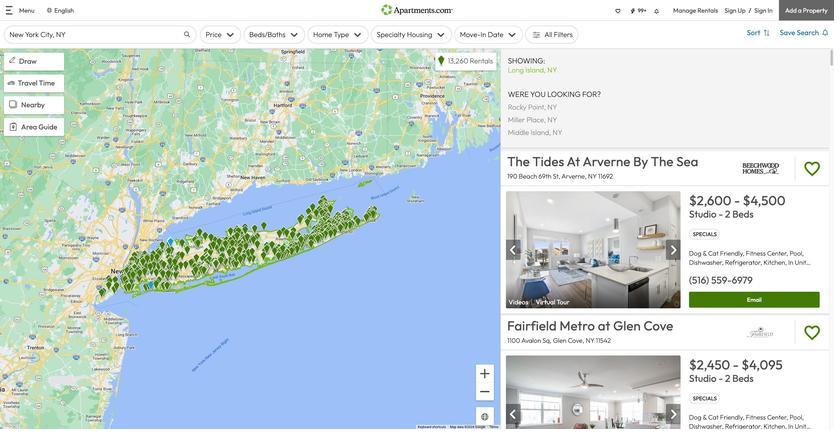 Task type: describe. For each thing, give the bounding box(es) containing it.
Location or Point of Interest text field
[[4, 26, 197, 44]]

apartments.com logo image
[[381, 3, 453, 15]]

the beechwood organization image
[[733, 163, 791, 175]]

margin image
[[7, 79, 15, 86]]

interior photo - fairfield metro at glen cove image
[[506, 356, 681, 430]]

google image
[[2, 422, 23, 430]]



Task type: vqa. For each thing, say whether or not it's contained in the screenshot.
Woodmont Real Estate Services Image
no



Task type: locate. For each thing, give the bounding box(es) containing it.
placard image image
[[506, 241, 521, 261], [666, 241, 681, 261], [506, 405, 521, 425], [666, 405, 681, 425]]

one bedroom - the tides at arverne by the sea image
[[506, 192, 681, 309]]

map region
[[0, 49, 501, 430]]

margin image
[[7, 55, 17, 65]]

satellite view image
[[480, 412, 490, 423]]



